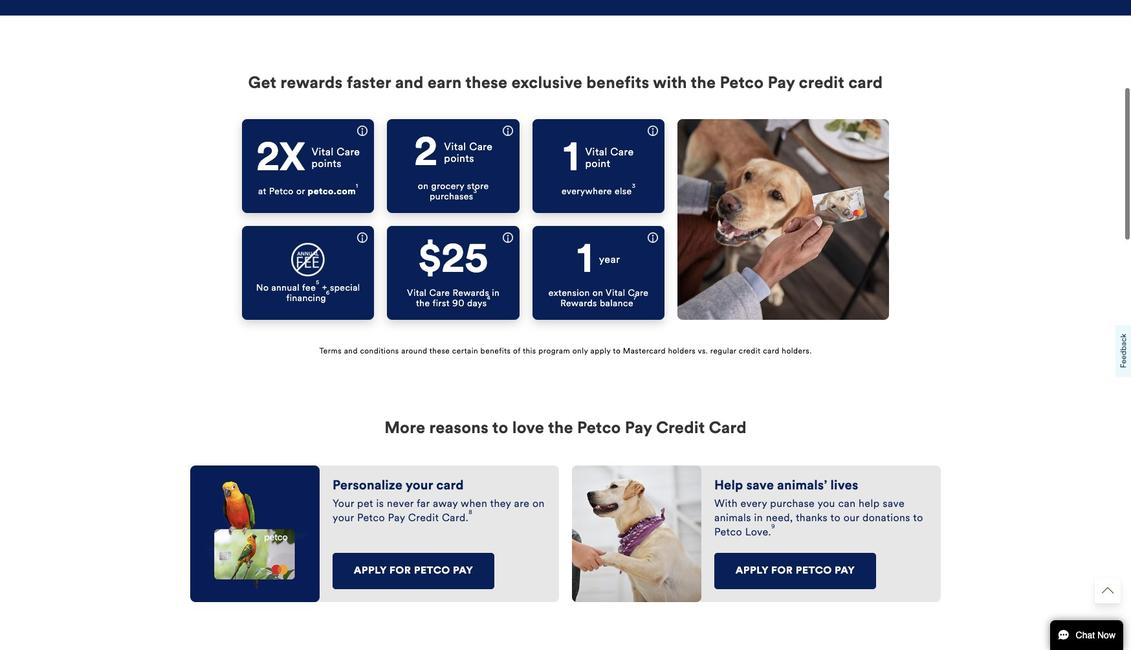 Task type: vqa. For each thing, say whether or not it's contained in the screenshot.
can
yes



Task type: locate. For each thing, give the bounding box(es) containing it.
apply
[[354, 564, 387, 574], [736, 564, 769, 574]]

0 horizontal spatial for
[[390, 564, 411, 574]]

0 horizontal spatial these
[[430, 344, 450, 353]]

donations
[[863, 511, 911, 521]]

petco
[[720, 70, 764, 90], [269, 183, 294, 194], [578, 418, 621, 434], [357, 511, 385, 521], [715, 525, 743, 536], [414, 564, 451, 574], [796, 564, 833, 574]]

1 vertical spatial save
[[883, 497, 905, 507]]

conditions
[[360, 344, 399, 353]]

for
[[390, 564, 411, 574], [772, 564, 793, 574]]

0 vertical spatial credit
[[799, 70, 845, 90]]

points up petco.com
[[312, 155, 342, 167]]

1 vertical spatial your
[[333, 511, 354, 521]]

2 vertical spatial on
[[533, 497, 545, 507]]

more reasons to love the petco pay credit card
[[385, 418, 747, 434]]

2x vital care points
[[256, 131, 360, 179]]

1 horizontal spatial card
[[764, 344, 780, 353]]

the right with at the right of the page
[[691, 70, 716, 90]]

1 left point
[[564, 131, 579, 179]]

1 horizontal spatial on
[[533, 497, 545, 507]]

save up donations
[[883, 497, 905, 507]]

1
[[564, 131, 579, 179], [356, 180, 358, 186], [578, 233, 593, 281]]

in inside the vital care rewards in the first 90 days
[[492, 285, 500, 296]]

card
[[709, 418, 747, 434]]

pay
[[768, 70, 795, 90], [625, 418, 653, 434], [388, 511, 406, 521], [453, 564, 473, 574], [835, 564, 856, 574]]

certain
[[453, 344, 479, 353]]

card
[[849, 70, 883, 90], [764, 344, 780, 353], [437, 477, 464, 490]]

1 horizontal spatial your
[[406, 477, 433, 490]]

2 apply from the left
[[736, 564, 769, 574]]

1 horizontal spatial apply for petco pay
[[736, 564, 856, 574]]

care
[[470, 138, 493, 150], [337, 143, 360, 155], [611, 143, 634, 155], [430, 285, 450, 296], [628, 285, 649, 296]]

need,
[[766, 511, 794, 521]]

holders.
[[782, 344, 812, 353]]

vital inside 2x vital care points
[[312, 143, 334, 155]]

0 vertical spatial these
[[466, 70, 508, 90]]

credit inside your pet is never far away when they are on your petco pay credit card.
[[408, 511, 439, 521]]

0 horizontal spatial your
[[333, 511, 354, 521]]

2 for from the left
[[772, 564, 793, 574]]

1 apply for petco pay from the left
[[354, 564, 473, 574]]

vital for 2
[[444, 138, 467, 150]]

rewards
[[281, 70, 343, 90]]

2 horizontal spatial card
[[849, 70, 883, 90]]

0 vertical spatial credit
[[657, 418, 705, 434]]

benefits
[[587, 70, 650, 90], [481, 344, 511, 353]]

0 horizontal spatial on
[[418, 178, 429, 189]]

and left the earn
[[395, 70, 424, 90]]

your pet is never far away when they are on your petco pay credit card.
[[333, 497, 545, 521]]

vital inside extension on vital care rewards balance
[[606, 285, 626, 296]]

with
[[653, 70, 688, 90]]

care inside 2 vital care points
[[470, 138, 493, 150]]

1 vital care point
[[564, 131, 634, 179]]

0 horizontal spatial card
[[437, 477, 464, 490]]

1 vertical spatial in
[[755, 511, 764, 521]]

away
[[433, 497, 458, 507]]

on right are
[[533, 497, 545, 507]]

points up grocery
[[444, 150, 475, 162]]

1 vertical spatial these
[[430, 344, 450, 353]]

exclusive
[[512, 70, 583, 90]]

care inside the vital care rewards in the first 90 days
[[430, 285, 450, 296]]

save up every at the right bottom of the page
[[747, 477, 775, 490]]

2 vertical spatial 1
[[578, 233, 593, 281]]

0 vertical spatial 1
[[564, 131, 579, 179]]

with every purchase you can help save animals in need, thanks to our donations to petco love.
[[715, 497, 924, 536]]

credit left card on the bottom of the page
[[657, 418, 705, 434]]

apply for help
[[736, 564, 769, 574]]

vital up everywhere else 3 at top
[[586, 143, 608, 155]]

credit
[[657, 418, 705, 434], [408, 511, 439, 521]]

benefits left of
[[481, 344, 511, 353]]

on inside extension on vital care rewards balance
[[593, 285, 604, 296]]

1 for 1 year
[[578, 233, 593, 281]]

faster
[[347, 70, 391, 90]]

and
[[395, 70, 424, 90], [344, 344, 358, 353]]

only
[[573, 344, 589, 353]]

lives
[[831, 477, 859, 490]]

2 apply for petco pay from the left
[[736, 564, 856, 574]]

on
[[418, 178, 429, 189], [593, 285, 604, 296], [533, 497, 545, 507]]

vital for 1
[[586, 143, 608, 155]]

rewards
[[453, 285, 490, 296], [561, 295, 598, 306]]

1 left 'year'
[[578, 233, 593, 281]]

2
[[414, 126, 438, 174]]

1 horizontal spatial save
[[883, 497, 905, 507]]

points for 2x
[[312, 155, 342, 167]]

0 horizontal spatial credit
[[739, 344, 761, 353]]

0 horizontal spatial rewards
[[453, 285, 490, 296]]

when
[[461, 497, 488, 507]]

first
[[433, 295, 450, 306]]

vital up petco.com
[[312, 143, 334, 155]]

0 horizontal spatial in
[[492, 285, 500, 296]]

0 vertical spatial in
[[492, 285, 500, 296]]

far
[[417, 497, 430, 507]]

0 horizontal spatial the
[[416, 295, 430, 306]]

1 apply from the left
[[354, 564, 387, 574]]

3 right grocery
[[474, 185, 477, 192]]

on right extension
[[593, 285, 604, 296]]

vital left the 7
[[606, 285, 626, 296]]

card.
[[442, 511, 469, 521]]

care inside 1 vital care point
[[611, 143, 634, 155]]

the left first
[[416, 295, 430, 306]]

fee
[[302, 280, 316, 291]]

petco inside 'with every purchase you can help save animals in need, thanks to our donations to petco love.'
[[715, 525, 743, 536]]

0 vertical spatial on
[[418, 178, 429, 189]]

1 vertical spatial the
[[416, 295, 430, 306]]

1 horizontal spatial benefits
[[587, 70, 650, 90]]

1 year
[[578, 233, 621, 281]]

these right around
[[430, 344, 450, 353]]

1 horizontal spatial for
[[772, 564, 793, 574]]

credit down far
[[408, 511, 439, 521]]

no annual fee 5 + special financing
[[256, 277, 360, 301]]

the right love
[[548, 418, 574, 434]]

rewards left balance
[[561, 295, 598, 306]]

3 inside everywhere else 3
[[632, 180, 636, 186]]

1 for 1 vital care point
[[564, 131, 579, 179]]

points
[[444, 150, 475, 162], [312, 155, 342, 167]]

0 vertical spatial card
[[849, 70, 883, 90]]

0 horizontal spatial 3
[[474, 185, 477, 192]]

9
[[772, 521, 776, 527]]

your up far
[[406, 477, 433, 490]]

of
[[514, 344, 521, 353]]

0 vertical spatial your
[[406, 477, 433, 490]]

grocery
[[432, 178, 465, 189]]

4
[[487, 292, 491, 298]]

0 vertical spatial save
[[747, 477, 775, 490]]

to left our
[[831, 511, 841, 521]]

financing
[[287, 290, 326, 301]]

petco.com
[[308, 183, 356, 194]]

1 horizontal spatial points
[[444, 150, 475, 162]]

2 vertical spatial the
[[548, 418, 574, 434]]

for for your
[[390, 564, 411, 574]]

2 vital care points
[[414, 126, 493, 174]]

vital left first
[[407, 285, 427, 296]]

1 vertical spatial and
[[344, 344, 358, 353]]

in up 'love.' on the right of page
[[755, 511, 764, 521]]

1 for from the left
[[390, 564, 411, 574]]

and right terms
[[344, 344, 358, 353]]

points inside 2x vital care points
[[312, 155, 342, 167]]

on left grocery
[[418, 178, 429, 189]]

terms and conditions around these certain benefits of this program only apply to mastercard holders vs. regular credit card holders.
[[320, 344, 812, 353]]

special
[[330, 280, 360, 291]]

vital inside 2 vital care points
[[444, 138, 467, 150]]

1 vertical spatial credit
[[739, 344, 761, 353]]

in right 4
[[492, 285, 500, 296]]

care inside 2x vital care points
[[337, 143, 360, 155]]

1 vertical spatial on
[[593, 285, 604, 296]]

0 vertical spatial the
[[691, 70, 716, 90]]

save inside 'with every purchase you can help save animals in need, thanks to our donations to petco love.'
[[883, 497, 905, 507]]

with
[[715, 497, 738, 507]]

these right the earn
[[466, 70, 508, 90]]

0 horizontal spatial credit
[[408, 511, 439, 521]]

1 vertical spatial 1
[[356, 180, 358, 186]]

these
[[466, 70, 508, 90], [430, 344, 450, 353]]

0 horizontal spatial apply
[[354, 564, 387, 574]]

1 horizontal spatial the
[[548, 418, 574, 434]]

3
[[632, 180, 636, 186], [474, 185, 477, 192]]

3 down 1 vital care point
[[632, 180, 636, 186]]

never
[[387, 497, 414, 507]]

care for 1
[[611, 143, 634, 155]]

2 horizontal spatial on
[[593, 285, 604, 296]]

vital inside 1 vital care point
[[586, 143, 608, 155]]

program
[[539, 344, 571, 353]]

at petco or petco.com 1
[[258, 180, 358, 194]]

1 horizontal spatial rewards
[[561, 295, 598, 306]]

points inside 2 vital care points
[[444, 150, 475, 162]]

vital right 2
[[444, 138, 467, 150]]

1 horizontal spatial credit
[[799, 70, 845, 90]]

1 vertical spatial benefits
[[481, 344, 511, 353]]

purchases
[[430, 188, 474, 199]]

1 horizontal spatial in
[[755, 511, 764, 521]]

90
[[453, 295, 465, 306]]

the inside the vital care rewards in the first 90 days
[[416, 295, 430, 306]]

vital
[[444, 138, 467, 150], [312, 143, 334, 155], [586, 143, 608, 155], [407, 285, 427, 296], [606, 285, 626, 296]]

your down 'your'
[[333, 511, 354, 521]]

1 horizontal spatial 3
[[632, 180, 636, 186]]

1 vertical spatial credit
[[408, 511, 439, 521]]

scroll to top image
[[1103, 585, 1114, 596]]

0 horizontal spatial apply for petco pay
[[354, 564, 473, 574]]

to
[[613, 344, 621, 353], [493, 418, 509, 434], [831, 511, 841, 521], [914, 511, 924, 521]]

for for save
[[772, 564, 793, 574]]

0 vertical spatial and
[[395, 70, 424, 90]]

1 down 2x vital care points
[[356, 180, 358, 186]]

1 horizontal spatial apply
[[736, 564, 769, 574]]

benefits left with at the right of the page
[[587, 70, 650, 90]]

petco inside your pet is never far away when they are on your petco pay credit card.
[[357, 511, 385, 521]]

rewards right first
[[453, 285, 490, 296]]

they
[[490, 497, 512, 507]]

love.
[[746, 525, 772, 536]]

your inside your pet is never far away when they are on your petco pay credit card.
[[333, 511, 354, 521]]

0 horizontal spatial points
[[312, 155, 342, 167]]

in
[[492, 285, 500, 296], [755, 511, 764, 521]]



Task type: describe. For each thing, give the bounding box(es) containing it.
more
[[385, 418, 426, 434]]

year
[[599, 251, 621, 263]]

on inside on grocery store purchases
[[418, 178, 429, 189]]

petco inside at petco or petco.com 1
[[269, 183, 294, 194]]

0 horizontal spatial benefits
[[481, 344, 511, 353]]

apply for petco pay for save
[[736, 564, 856, 574]]

on inside your pet is never far away when they are on your petco pay credit card.
[[533, 497, 545, 507]]

every
[[741, 497, 768, 507]]

earn
[[428, 70, 462, 90]]

the for more reasons to love the petco pay credit card
[[548, 418, 574, 434]]

mastercard
[[623, 344, 666, 353]]

everywhere else 3
[[562, 180, 636, 194]]

7
[[634, 292, 637, 298]]

points for 2
[[444, 150, 475, 162]]

help
[[859, 497, 880, 507]]

around
[[402, 344, 428, 353]]

$25
[[419, 233, 489, 281]]

at
[[258, 183, 267, 194]]

point
[[586, 155, 611, 167]]

animals'
[[778, 477, 828, 490]]

8
[[469, 507, 473, 513]]

get rewards faster and earn these exclusive benefits with the petco pay credit card
[[248, 70, 883, 90]]

regular
[[711, 344, 737, 353]]

you
[[818, 497, 836, 507]]

1 vertical spatial card
[[764, 344, 780, 353]]

to left love
[[493, 418, 509, 434]]

is
[[377, 497, 384, 507]]

thanks
[[796, 511, 828, 521]]

6
[[326, 287, 330, 293]]

0 vertical spatial benefits
[[587, 70, 650, 90]]

store
[[467, 178, 489, 189]]

personalize
[[333, 477, 403, 490]]

+
[[322, 280, 328, 291]]

rewards inside extension on vital care rewards balance
[[561, 295, 598, 306]]

apply for petco pay for your
[[354, 564, 473, 574]]

balance
[[600, 295, 634, 306]]

personalize your card
[[333, 477, 464, 490]]

love
[[513, 418, 545, 434]]

vital for 2x
[[312, 143, 334, 155]]

extension
[[549, 285, 590, 296]]

or
[[297, 183, 305, 194]]

help
[[715, 477, 744, 490]]

are
[[515, 497, 530, 507]]

0 horizontal spatial save
[[747, 477, 775, 490]]

else
[[615, 183, 632, 194]]

animals
[[715, 511, 752, 521]]

rewards inside the vital care rewards in the first 90 days
[[453, 285, 490, 296]]

extension on vital care rewards balance
[[549, 285, 649, 306]]

care for 2
[[470, 138, 493, 150]]

on grocery store purchases
[[418, 178, 489, 199]]

your
[[333, 497, 355, 507]]

pay inside your pet is never far away when they are on your petco pay credit card.
[[388, 511, 406, 521]]

this
[[523, 344, 537, 353]]

2 horizontal spatial the
[[691, 70, 716, 90]]

days
[[468, 295, 487, 306]]

5
[[316, 277, 320, 283]]

holders
[[669, 344, 696, 353]]

1 horizontal spatial and
[[395, 70, 424, 90]]

apply for personalize
[[354, 564, 387, 574]]

reasons
[[430, 418, 489, 434]]

2 vertical spatial card
[[437, 477, 464, 490]]

pet
[[357, 497, 374, 507]]

vital inside the vital care rewards in the first 90 days
[[407, 285, 427, 296]]

1 horizontal spatial these
[[466, 70, 508, 90]]

to right donations
[[914, 511, 924, 521]]

in inside 'with every purchase you can help save animals in need, thanks to our donations to petco love.'
[[755, 511, 764, 521]]

purchase
[[771, 497, 815, 507]]

apply
[[591, 344, 611, 353]]

everywhere
[[562, 183, 612, 194]]

no
[[256, 280, 269, 291]]

2x
[[256, 131, 305, 179]]

vs.
[[698, 344, 709, 353]]

the for vital care rewards in the first 90 days
[[416, 295, 430, 306]]

our
[[844, 511, 860, 521]]

annual
[[272, 280, 300, 291]]

terms
[[320, 344, 342, 353]]

styled arrow button link
[[1096, 578, 1122, 604]]

can
[[839, 497, 856, 507]]

care for 2x
[[337, 143, 360, 155]]

get
[[248, 70, 277, 90]]

1 horizontal spatial credit
[[657, 418, 705, 434]]

1 inside at petco or petco.com 1
[[356, 180, 358, 186]]

care inside extension on vital care rewards balance
[[628, 285, 649, 296]]

0 horizontal spatial and
[[344, 344, 358, 353]]

help save animals' lives
[[715, 477, 859, 490]]

to right apply
[[613, 344, 621, 353]]

vital care rewards in the first 90 days
[[407, 285, 500, 306]]



